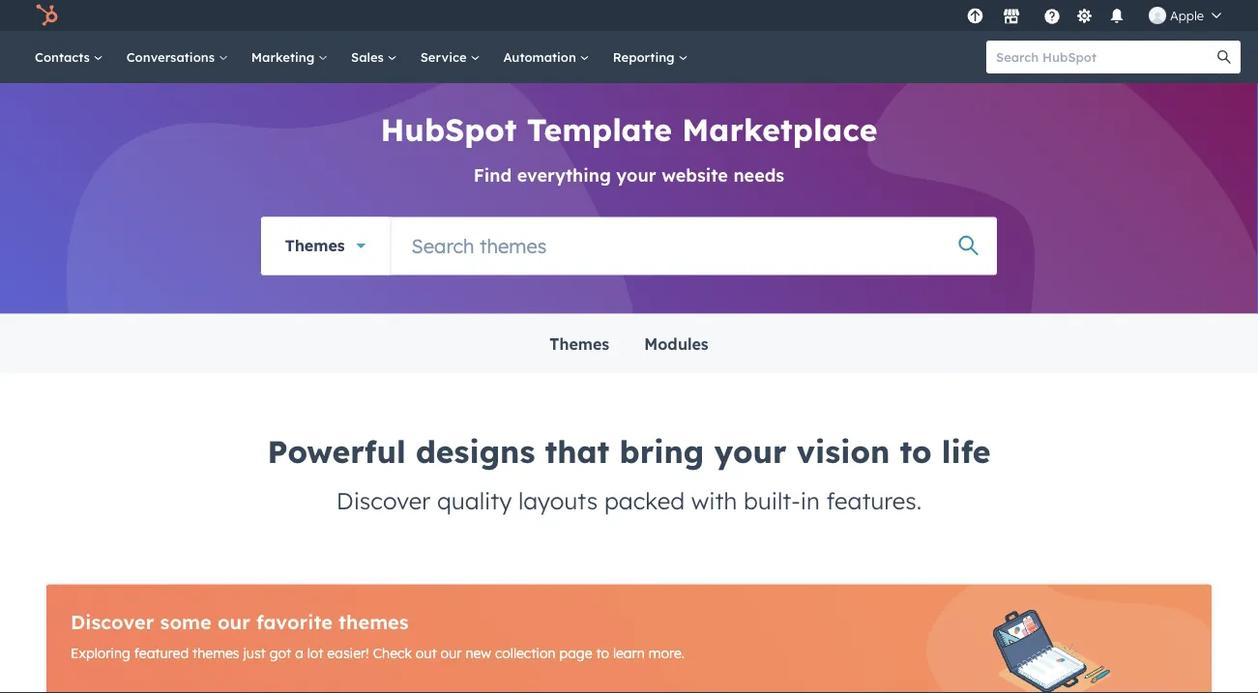 Task type: describe. For each thing, give the bounding box(es) containing it.
powerful designs that bring your vision to life
[[267, 432, 991, 470]]

notifications button
[[1100, 0, 1133, 31]]

marketplaces button
[[991, 0, 1032, 31]]

got
[[270, 645, 291, 661]]

conversations link
[[115, 31, 240, 83]]

help button
[[1036, 0, 1069, 31]]

apple button
[[1137, 0, 1233, 31]]

find everything your website needs
[[474, 164, 784, 186]]

notifications image
[[1108, 9, 1126, 26]]

Search themes search field
[[391, 217, 997, 275]]

find
[[474, 164, 512, 186]]

automation
[[503, 49, 580, 65]]

contacts
[[35, 49, 94, 65]]

built-
[[744, 486, 800, 515]]

0 vertical spatial themes
[[339, 610, 409, 634]]

some
[[160, 610, 212, 634]]

service link
[[409, 31, 492, 83]]

0 horizontal spatial themes
[[192, 645, 239, 661]]

marketplaces image
[[1003, 9, 1020, 26]]

themes inside the themes link
[[550, 334, 609, 353]]

more.
[[649, 645, 685, 661]]

life
[[942, 432, 991, 470]]

0 vertical spatial your
[[616, 164, 656, 186]]

template
[[527, 110, 672, 149]]

everything
[[517, 164, 611, 186]]

themes link
[[538, 325, 621, 362]]

quality
[[437, 486, 512, 515]]

reporting link
[[601, 31, 700, 83]]

collection
[[495, 645, 556, 661]]

favorite
[[256, 610, 333, 634]]

new
[[466, 645, 491, 661]]

in
[[800, 486, 820, 515]]

needs
[[733, 164, 784, 186]]

powerful
[[267, 432, 406, 470]]

easier!
[[327, 645, 369, 661]]

bring
[[619, 432, 704, 470]]

with
[[691, 486, 737, 515]]

reporting
[[613, 49, 678, 65]]



Task type: vqa. For each thing, say whether or not it's contained in the screenshot.
Marketing link
yes



Task type: locate. For each thing, give the bounding box(es) containing it.
check
[[373, 645, 412, 661]]

your up the "built-"
[[714, 432, 787, 470]]

1 vertical spatial to
[[596, 645, 609, 661]]

features.
[[826, 486, 922, 515]]

0 horizontal spatial your
[[616, 164, 656, 186]]

0 horizontal spatial to
[[596, 645, 609, 661]]

marketing
[[251, 49, 318, 65]]

vision
[[797, 432, 890, 470]]

bob builder image
[[1149, 7, 1166, 24]]

packed
[[604, 486, 685, 515]]

service
[[420, 49, 470, 65]]

help image
[[1043, 9, 1061, 26]]

designs
[[416, 432, 535, 470]]

0 horizontal spatial our
[[217, 610, 250, 634]]

contacts link
[[23, 31, 115, 83]]

that
[[545, 432, 610, 470]]

1 horizontal spatial your
[[714, 432, 787, 470]]

conversations
[[126, 49, 218, 65]]

themes
[[339, 610, 409, 634], [192, 645, 239, 661]]

1 vertical spatial our
[[441, 645, 462, 661]]

upgrade image
[[966, 8, 984, 26]]

1 vertical spatial themes
[[550, 334, 609, 353]]

search image
[[1217, 50, 1231, 64]]

featured
[[134, 645, 189, 661]]

layouts
[[518, 486, 598, 515]]

to left learn at bottom
[[596, 645, 609, 661]]

sales
[[351, 49, 387, 65]]

discover some our favorite themes
[[71, 610, 409, 634]]

our up just
[[217, 610, 250, 634]]

apple
[[1170, 7, 1204, 23]]

0 vertical spatial themes
[[285, 236, 345, 255]]

1 vertical spatial your
[[714, 432, 787, 470]]

0 horizontal spatial themes
[[285, 236, 345, 255]]

hubspot
[[380, 110, 517, 149]]

marketing link
[[240, 31, 339, 83]]

1 vertical spatial themes
[[192, 645, 239, 661]]

exploring
[[71, 645, 130, 661]]

0 vertical spatial discover
[[336, 486, 431, 515]]

1 horizontal spatial our
[[441, 645, 462, 661]]

discover quality layouts packed with built-in features.
[[336, 486, 922, 515]]

settings link
[[1072, 5, 1097, 26]]

discover for discover quality layouts packed with built-in features.
[[336, 486, 431, 515]]

1 horizontal spatial themes
[[339, 610, 409, 634]]

1 vertical spatial discover
[[71, 610, 154, 634]]

0 vertical spatial to
[[900, 432, 932, 470]]

just
[[243, 645, 266, 661]]

discover for discover some our favorite themes
[[71, 610, 154, 634]]

marketplace
[[682, 110, 878, 149]]

automation link
[[492, 31, 601, 83]]

Search HubSpot search field
[[986, 41, 1223, 73]]

0 horizontal spatial discover
[[71, 610, 154, 634]]

hubspot template marketplace
[[380, 110, 878, 149]]

modules
[[644, 334, 708, 353]]

exploring featured themes just got a lot easier! check out our new collection page to learn more.
[[71, 645, 685, 661]]

learn
[[613, 645, 645, 661]]

1 horizontal spatial to
[[900, 432, 932, 470]]

discover down the powerful
[[336, 486, 431, 515]]

themes
[[285, 236, 345, 255], [550, 334, 609, 353]]

themes button
[[261, 217, 390, 275]]

a
[[295, 645, 303, 661]]

page
[[559, 645, 592, 661]]

lot
[[307, 645, 323, 661]]

themes left just
[[192, 645, 239, 661]]

to left the life
[[900, 432, 932, 470]]

out
[[416, 645, 437, 661]]

sales link
[[339, 31, 409, 83]]

website
[[662, 164, 728, 186]]

themes inside themes popup button
[[285, 236, 345, 255]]

our right out in the left of the page
[[441, 645, 462, 661]]

search button
[[1208, 41, 1241, 73]]

1 horizontal spatial discover
[[336, 486, 431, 515]]

your down hubspot template marketplace at the top of page
[[616, 164, 656, 186]]

discover up exploring
[[71, 610, 154, 634]]

modules link
[[633, 325, 720, 362]]

upgrade link
[[963, 5, 987, 26]]

our
[[217, 610, 250, 634], [441, 645, 462, 661]]

0 vertical spatial our
[[217, 610, 250, 634]]

settings image
[[1076, 8, 1093, 26]]

discover
[[336, 486, 431, 515], [71, 610, 154, 634]]

apple menu
[[961, 0, 1235, 31]]

your
[[616, 164, 656, 186], [714, 432, 787, 470]]

to
[[900, 432, 932, 470], [596, 645, 609, 661]]

themes up exploring featured themes just got a lot easier! check out our new collection page to learn more.
[[339, 610, 409, 634]]

1 horizontal spatial themes
[[550, 334, 609, 353]]

hubspot link
[[23, 4, 73, 27]]

hubspot image
[[35, 4, 58, 27]]



